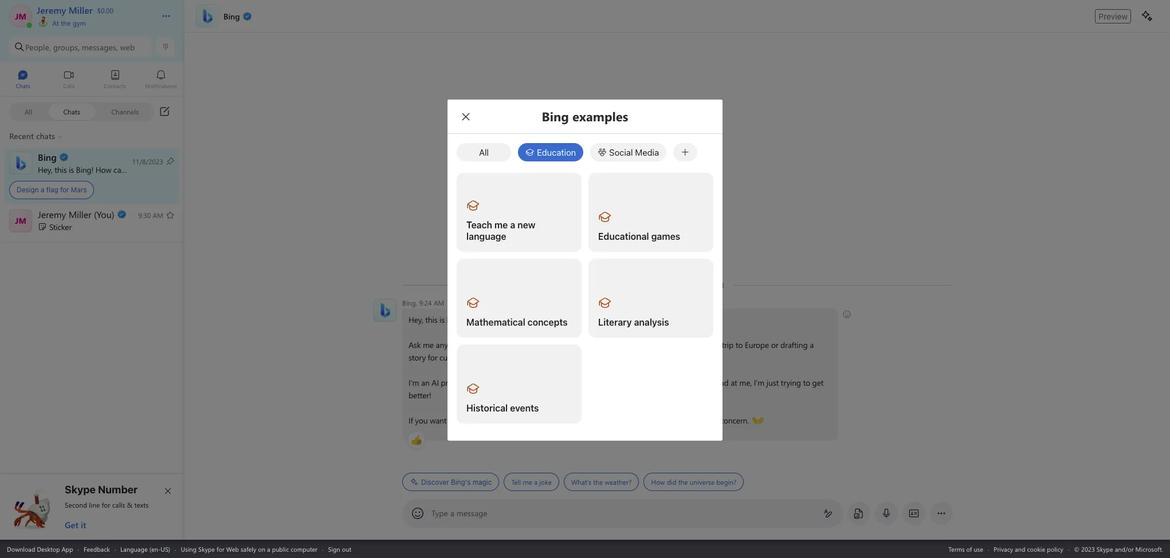 Task type: locate. For each thing, give the bounding box(es) containing it.
0 horizontal spatial groups,
[[53, 42, 80, 52]]

0 vertical spatial hey,
[[38, 164, 53, 175]]

of
[[467, 340, 474, 351], [967, 546, 973, 554]]

1 horizontal spatial i'm
[[481, 378, 492, 389]]

0 horizontal spatial today?
[[164, 164, 186, 175]]

with
[[611, 353, 626, 363]]

restaurants
[[573, 340, 611, 351]]

0 vertical spatial this
[[55, 164, 67, 175]]

how did the universe begin? button
[[644, 474, 744, 492]]

get
[[65, 520, 78, 531]]

is down am
[[440, 315, 445, 326]]

it
[[81, 520, 86, 531]]

newtopic . and if you want to give me feedback, just report a concern.
[[511, 416, 752, 427]]

still
[[494, 378, 505, 389]]

of inside ask me any type of question, like finding vegan restaurants in cambridge, itinerary for your trip to europe or drafting a story for curious kids. in groups, remember to mention me with @bing. i'm an ai preview, so i'm still learning. sometimes i might say something weird. don't get mad at me, i'm just trying to get better! if you want to start over, type
[[467, 340, 474, 351]]

1 want from the left
[[430, 416, 447, 427]]

1 horizontal spatial groups,
[[493, 353, 518, 363]]

me for new
[[495, 220, 508, 230]]

1 vertical spatial i
[[499, 315, 501, 326]]

1 vertical spatial of
[[967, 546, 973, 554]]

hey, this is bing ! how can i help you today? up the mars
[[38, 164, 188, 175]]

1 vertical spatial !
[[463, 315, 465, 326]]

1 vertical spatial this
[[426, 315, 438, 326]]

the right did
[[679, 478, 688, 487]]

games
[[652, 231, 681, 242]]

i'm right 'me,'
[[754, 378, 765, 389]]

historical events
[[467, 403, 539, 414]]

language (en-us)
[[120, 546, 170, 554]]

me inside teach me a new language
[[495, 220, 508, 230]]

0 vertical spatial how
[[96, 164, 112, 175]]

and
[[547, 416, 561, 427]]

this down 9:24 on the left bottom
[[426, 315, 438, 326]]

groups, down at the gym at the left top of page
[[53, 42, 80, 52]]

the right what's
[[594, 478, 603, 487]]

hey, this is bing ! how can i help you today? up question,
[[409, 315, 560, 326]]

0 vertical spatial of
[[467, 340, 474, 351]]

itinerary
[[663, 340, 691, 351]]

terms of use
[[949, 546, 984, 554]]

a right on
[[267, 546, 270, 554]]

how up question,
[[467, 315, 483, 326]]

1 horizontal spatial today?
[[535, 315, 558, 326]]

1 horizontal spatial want
[[584, 416, 601, 427]]

a left the joke
[[534, 478, 538, 487]]

0 horizontal spatial !
[[91, 164, 94, 175]]

0 vertical spatial is
[[69, 164, 74, 175]]

download
[[7, 546, 35, 554]]

0 horizontal spatial i
[[128, 164, 130, 175]]

0 horizontal spatial all
[[24, 107, 32, 116]]

0 horizontal spatial skype
[[65, 484, 96, 497]]

1 vertical spatial can
[[485, 315, 497, 326]]

type
[[432, 509, 448, 519]]

1 horizontal spatial this
[[426, 315, 438, 326]]

something
[[619, 378, 655, 389]]

over,
[[476, 416, 492, 427]]

use
[[974, 546, 984, 554]]

the inside 'button'
[[61, 18, 71, 28]]

trying
[[781, 378, 801, 389]]

tell
[[512, 478, 521, 487]]

kids.
[[467, 353, 482, 363]]

remember
[[520, 353, 556, 363]]

me
[[495, 220, 508, 230], [423, 340, 434, 351], [598, 353, 609, 363], [629, 416, 639, 427], [523, 478, 533, 487]]

or
[[771, 340, 779, 351]]

sign out
[[328, 546, 352, 554]]

weather?
[[605, 478, 632, 487]]

i'm right so
[[481, 378, 492, 389]]

skype right "using"
[[198, 546, 215, 554]]

get
[[700, 378, 712, 389], [813, 378, 824, 389]]

groups, inside ask me any type of question, like finding vegan restaurants in cambridge, itinerary for your trip to europe or drafting a story for curious kids. in groups, remember to mention me with @bing. i'm an ai preview, so i'm still learning. sometimes i might say something weird. don't get mad at me, i'm just trying to get better! if you want to start over, type
[[493, 353, 518, 363]]

type
[[450, 340, 465, 351], [494, 416, 509, 427]]

groups,
[[53, 42, 80, 52], [493, 353, 518, 363]]

hey, down "bing,"
[[409, 315, 423, 326]]

of up kids.
[[467, 340, 474, 351]]

2 horizontal spatial i'm
[[754, 378, 765, 389]]

a left "new"
[[510, 220, 516, 230]]

2 horizontal spatial i
[[579, 378, 581, 389]]

ask me any type of question, like finding vegan restaurants in cambridge, itinerary for your trip to europe or drafting a story for curious kids. in groups, remember to mention me with @bing. i'm an ai preview, so i'm still learning. sometimes i might say something weird. don't get mad at me, i'm just trying to get better! if you want to start over, type
[[409, 340, 826, 427]]

using
[[181, 546, 197, 554]]

want inside ask me any type of question, like finding vegan restaurants in cambridge, itinerary for your trip to europe or drafting a story for curious kids. in groups, remember to mention me with @bing. i'm an ai preview, so i'm still learning. sometimes i might say something weird. don't get mad at me, i'm just trying to get better! if you want to start over, type
[[430, 416, 447, 427]]

&
[[127, 501, 133, 510]]

0 horizontal spatial is
[[69, 164, 74, 175]]

bing up the any
[[447, 315, 463, 326]]

me up 'language' on the top left of page
[[495, 220, 508, 230]]

2 get from the left
[[813, 378, 824, 389]]

get right trying
[[813, 378, 824, 389]]

me left the any
[[423, 340, 434, 351]]

1 vertical spatial all
[[479, 147, 489, 157]]

! left mathematical
[[463, 315, 465, 326]]

sticker
[[49, 222, 72, 232]]

want left give
[[584, 416, 601, 427]]

to left start
[[449, 416, 456, 427]]

cookie
[[1028, 546, 1046, 554]]

0 vertical spatial groups,
[[53, 42, 80, 52]]

! up sticker 'button'
[[91, 164, 94, 175]]

2 vertical spatial how
[[652, 478, 665, 487]]

language
[[467, 231, 507, 242]]

is up the mars
[[69, 164, 74, 175]]

hey, up the design a flag for mars
[[38, 164, 53, 175]]

today?
[[164, 164, 186, 175], [535, 315, 558, 326]]

me for type
[[423, 340, 434, 351]]

2 want from the left
[[584, 416, 601, 427]]

1 horizontal spatial hey,
[[409, 315, 423, 326]]

1 horizontal spatial all
[[479, 147, 489, 157]]

using skype for web safely on a public computer link
[[181, 546, 318, 554]]

0 vertical spatial type
[[450, 340, 465, 351]]

0 horizontal spatial bing
[[76, 164, 91, 175]]

social media
[[610, 147, 659, 157]]

1 horizontal spatial can
[[485, 315, 497, 326]]

out
[[342, 546, 352, 554]]

any
[[436, 340, 448, 351]]

of left use
[[967, 546, 973, 554]]

get left mad
[[700, 378, 712, 389]]

terms
[[949, 546, 965, 554]]

skype number element
[[10, 484, 175, 531]]

feedback
[[84, 546, 110, 554]]

0 horizontal spatial of
[[467, 340, 474, 351]]

1 horizontal spatial the
[[594, 478, 603, 487]]

0 horizontal spatial get
[[700, 378, 712, 389]]

1 vertical spatial groups,
[[493, 353, 518, 363]]

mathematical
[[467, 317, 526, 328]]

1 horizontal spatial how
[[467, 315, 483, 326]]

at the gym button
[[37, 16, 150, 28]]

i'm
[[409, 378, 419, 389], [481, 378, 492, 389], [754, 378, 765, 389]]

0 horizontal spatial the
[[61, 18, 71, 28]]

9:24
[[419, 299, 432, 308]]

how did the universe begin?
[[652, 478, 737, 487]]

me inside button
[[523, 478, 533, 487]]

1 vertical spatial skype
[[198, 546, 215, 554]]

1 vertical spatial today?
[[535, 315, 558, 326]]

this up flag
[[55, 164, 67, 175]]

for right line
[[102, 501, 110, 510]]

0 horizontal spatial can
[[114, 164, 126, 175]]

a inside button
[[534, 478, 538, 487]]

0 horizontal spatial hey,
[[38, 164, 53, 175]]

i'm left an
[[409, 378, 419, 389]]

0 horizontal spatial i'm
[[409, 378, 419, 389]]

1 horizontal spatial is
[[440, 315, 445, 326]]

privacy and cookie policy link
[[994, 546, 1064, 554]]

1 horizontal spatial skype
[[198, 546, 215, 554]]

1 horizontal spatial hey, this is bing ! how can i help you today?
[[409, 315, 560, 326]]

curious
[[440, 353, 465, 363]]

3 i'm from the left
[[754, 378, 765, 389]]

1 horizontal spatial just
[[767, 378, 779, 389]]

app
[[62, 546, 73, 554]]

download desktop app link
[[7, 546, 73, 554]]

at the gym
[[50, 18, 86, 28]]

and
[[1015, 546, 1026, 554]]

1 vertical spatial just
[[677, 416, 689, 427]]

literary
[[599, 317, 632, 328]]

a left flag
[[41, 186, 44, 194]]

flag
[[46, 186, 58, 194]]

0 vertical spatial bing
[[76, 164, 91, 175]]

0 horizontal spatial want
[[430, 416, 447, 427]]

want left start
[[430, 416, 447, 427]]

to
[[736, 340, 743, 351], [558, 353, 565, 363], [804, 378, 811, 389], [449, 416, 456, 427], [603, 416, 610, 427]]

magic
[[473, 478, 492, 487]]

how left did
[[652, 478, 665, 487]]

literary analysis
[[599, 317, 670, 328]]

for left web on the bottom of page
[[217, 546, 225, 554]]

type up curious
[[450, 340, 465, 351]]

1 vertical spatial hey, this is bing ! how can i help you today?
[[409, 315, 560, 326]]

1 horizontal spatial !
[[463, 315, 465, 326]]

2 vertical spatial i
[[579, 378, 581, 389]]

0 vertical spatial can
[[114, 164, 126, 175]]

how up sticker 'button'
[[96, 164, 112, 175]]

0 vertical spatial just
[[767, 378, 779, 389]]

2 horizontal spatial the
[[679, 478, 688, 487]]

tell me a joke
[[512, 478, 552, 487]]

1 horizontal spatial help
[[503, 315, 518, 326]]

weird.
[[657, 378, 678, 389]]

the for what's
[[594, 478, 603, 487]]

mathematical concepts
[[467, 317, 568, 328]]

the inside 'button'
[[594, 478, 603, 487]]

type down historical events
[[494, 416, 509, 427]]

design a flag for mars
[[17, 186, 87, 194]]

message
[[457, 509, 488, 519]]

skype up the 'second'
[[65, 484, 96, 497]]

me right tell
[[523, 478, 533, 487]]

0 vertical spatial help
[[132, 164, 147, 175]]

@bing.
[[628, 353, 652, 363]]

bing up the mars
[[76, 164, 91, 175]]

learning.
[[507, 378, 537, 389]]

Type a message text field
[[432, 509, 815, 520]]

2 horizontal spatial how
[[652, 478, 665, 487]]

1 horizontal spatial type
[[494, 416, 509, 427]]

for right story
[[428, 353, 438, 363]]

for
[[60, 186, 69, 194], [693, 340, 703, 351], [428, 353, 438, 363], [102, 501, 110, 510], [217, 546, 225, 554]]

computer
[[291, 546, 318, 554]]

sign
[[328, 546, 340, 554]]

the right at
[[61, 18, 71, 28]]

groups, down like
[[493, 353, 518, 363]]

0 vertical spatial all
[[24, 107, 32, 116]]

preview,
[[441, 378, 469, 389]]

tab list
[[0, 65, 184, 96]]

privacy and cookie policy
[[994, 546, 1064, 554]]

just left trying
[[767, 378, 779, 389]]

0 vertical spatial skype
[[65, 484, 96, 497]]

a right the drafting
[[810, 340, 814, 351]]

terms of use link
[[949, 546, 984, 554]]

analysis
[[634, 317, 670, 328]]

1 vertical spatial bing
[[447, 315, 463, 326]]

just left report
[[677, 416, 689, 427]]

this
[[55, 164, 67, 175], [426, 315, 438, 326]]

policy
[[1048, 546, 1064, 554]]

historical
[[467, 403, 508, 414]]

0 horizontal spatial just
[[677, 416, 689, 427]]

the
[[61, 18, 71, 28], [594, 478, 603, 487], [679, 478, 688, 487]]

1 horizontal spatial get
[[813, 378, 824, 389]]

0 horizontal spatial hey, this is bing ! how can i help you today?
[[38, 164, 188, 175]]

i inside ask me any type of question, like finding vegan restaurants in cambridge, itinerary for your trip to europe or drafting a story for curious kids. in groups, remember to mention me with @bing. i'm an ai preview, so i'm still learning. sometimes i might say something weird. don't get mad at me, i'm just trying to get better! if you want to start over, type
[[579, 378, 581, 389]]

(openhands)
[[753, 415, 796, 426]]



Task type: describe. For each thing, give the bounding box(es) containing it.
me for joke
[[523, 478, 533, 487]]

me left the with
[[598, 353, 609, 363]]

say
[[605, 378, 616, 389]]

educational
[[599, 231, 649, 242]]

0 horizontal spatial this
[[55, 164, 67, 175]]

1 vertical spatial hey,
[[409, 315, 423, 326]]

to left give
[[603, 416, 610, 427]]

line
[[89, 501, 100, 510]]

language (en-us) link
[[120, 546, 170, 554]]

sometimes
[[539, 378, 577, 389]]

web
[[120, 42, 135, 52]]

a right type on the left bottom of the page
[[450, 509, 455, 519]]

1 horizontal spatial bing
[[447, 315, 463, 326]]

new
[[518, 220, 536, 230]]

1 horizontal spatial i
[[499, 315, 501, 326]]

discover
[[421, 478, 449, 487]]

0 horizontal spatial help
[[132, 164, 147, 175]]

to right trip
[[736, 340, 743, 351]]

on
[[258, 546, 265, 554]]

privacy
[[994, 546, 1014, 554]]

to down vegan
[[558, 353, 565, 363]]

the for at
[[61, 18, 71, 28]]

public
[[272, 546, 289, 554]]

design
[[17, 186, 39, 194]]

people,
[[25, 42, 51, 52]]

trip
[[722, 340, 734, 351]]

give
[[612, 416, 627, 427]]

me right give
[[629, 416, 639, 427]]

2 i'm from the left
[[481, 378, 492, 389]]

0 vertical spatial !
[[91, 164, 94, 175]]

for inside skype number element
[[102, 501, 110, 510]]

feedback link
[[84, 546, 110, 554]]

1 vertical spatial help
[[503, 315, 518, 326]]

your
[[705, 340, 720, 351]]

media
[[635, 147, 659, 157]]

vegan
[[550, 340, 571, 351]]

a right report
[[714, 416, 718, 427]]

concern.
[[720, 416, 749, 427]]

mars
[[71, 186, 87, 194]]

0 vertical spatial i
[[128, 164, 130, 175]]

.
[[543, 416, 545, 427]]

type a message
[[432, 509, 488, 519]]

0 horizontal spatial type
[[450, 340, 465, 351]]

sticker button
[[0, 205, 184, 239]]

safely
[[241, 546, 256, 554]]

tell me a joke button
[[504, 474, 560, 492]]

show more bing examples categories element
[[674, 143, 698, 161]]

how inside button
[[652, 478, 665, 487]]

language
[[120, 546, 148, 554]]

ask
[[409, 340, 421, 351]]

1 get from the left
[[700, 378, 712, 389]]

skype number
[[65, 484, 138, 497]]

question,
[[476, 340, 508, 351]]

0 horizontal spatial how
[[96, 164, 112, 175]]

discover bing's magic
[[421, 478, 492, 487]]

europe
[[745, 340, 769, 351]]

better!
[[409, 390, 432, 401]]

1 vertical spatial type
[[494, 416, 509, 427]]

people, groups, messages, web
[[25, 42, 135, 52]]

(smileeyes)
[[561, 314, 599, 325]]

teach
[[467, 220, 493, 230]]

at
[[731, 378, 738, 389]]

in
[[613, 340, 619, 351]]

a inside ask me any type of question, like finding vegan restaurants in cambridge, itinerary for your trip to europe or drafting a story for curious kids. in groups, remember to mention me with @bing. i'm an ai preview, so i'm still learning. sometimes i might say something weird. don't get mad at me, i'm just trying to get better! if you want to start over, type
[[810, 340, 814, 351]]

a inside teach me a new language
[[510, 220, 516, 230]]

for right flag
[[60, 186, 69, 194]]

if
[[563, 416, 567, 427]]

you inside ask me any type of question, like finding vegan restaurants in cambridge, itinerary for your trip to europe or drafting a story for curious kids. in groups, remember to mention me with @bing. i'm an ai preview, so i'm still learning. sometimes i might say something weird. don't get mad at me, i'm just trying to get better! if you want to start over, type
[[415, 416, 428, 427]]

like
[[510, 340, 521, 351]]

1 horizontal spatial of
[[967, 546, 973, 554]]

social
[[610, 147, 633, 157]]

download desktop app
[[7, 546, 73, 554]]

if
[[409, 416, 413, 427]]

preview
[[1099, 11, 1128, 21]]

gym
[[73, 18, 86, 28]]

the inside button
[[679, 478, 688, 487]]

1 vertical spatial how
[[467, 315, 483, 326]]

messages,
[[82, 42, 118, 52]]

groups, inside the people, groups, messages, web button
[[53, 42, 80, 52]]

so
[[471, 378, 479, 389]]

get it
[[65, 520, 86, 531]]

bing's
[[451, 478, 471, 487]]

mad
[[714, 378, 729, 389]]

am
[[434, 299, 445, 308]]

1 vertical spatial is
[[440, 315, 445, 326]]

second
[[65, 501, 87, 510]]

0 vertical spatial hey, this is bing ! how can i help you today?
[[38, 164, 188, 175]]

what's the weather? button
[[564, 474, 640, 492]]

teach me a new language
[[467, 220, 538, 242]]

to right trying
[[804, 378, 811, 389]]

1 i'm from the left
[[409, 378, 419, 389]]

an
[[421, 378, 430, 389]]

at
[[52, 18, 59, 28]]

just inside ask me any type of question, like finding vegan restaurants in cambridge, itinerary for your trip to europe or drafting a story for curious kids. in groups, remember to mention me with @bing. i'm an ai preview, so i'm still learning. sometimes i might say something weird. don't get mad at me, i'm just trying to get better! if you want to start over, type
[[767, 378, 779, 389]]

for left your
[[693, 340, 703, 351]]

0 vertical spatial today?
[[164, 164, 186, 175]]

don't
[[680, 378, 698, 389]]

us)
[[161, 546, 170, 554]]

drafting
[[781, 340, 808, 351]]

report
[[691, 416, 712, 427]]

desktop
[[37, 546, 60, 554]]

finding
[[523, 340, 548, 351]]

joke
[[540, 478, 552, 487]]

education
[[537, 147, 576, 157]]

concepts
[[528, 317, 568, 328]]

number
[[98, 484, 138, 497]]

educational games
[[599, 231, 681, 242]]

bing, 9:24 am
[[402, 299, 445, 308]]



Task type: vqa. For each thing, say whether or not it's contained in the screenshot.
"want" to the right
yes



